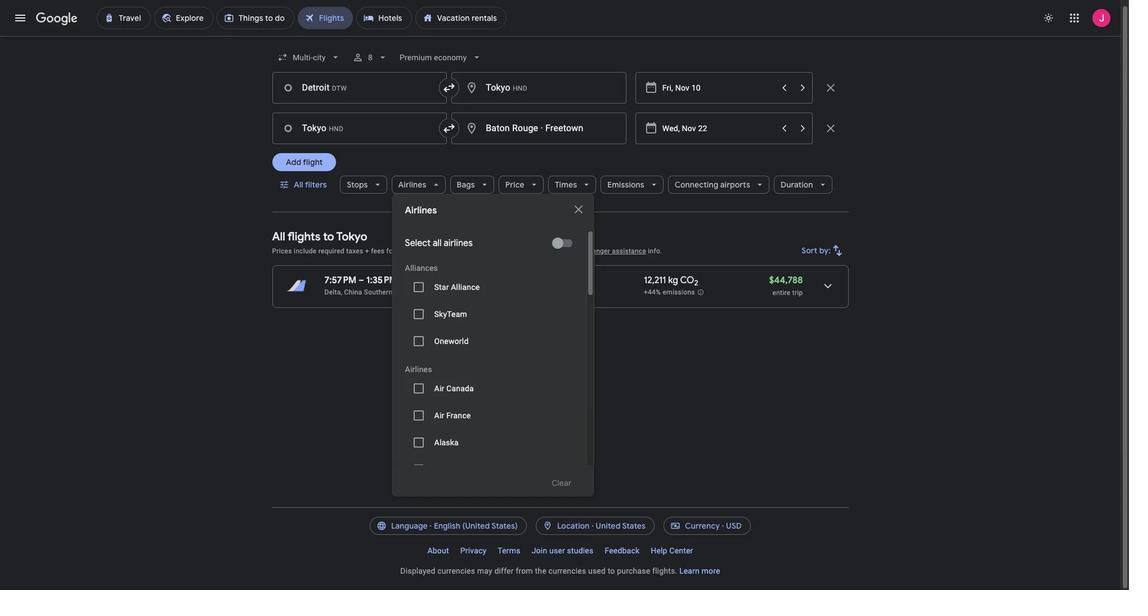 Task type: describe. For each thing, give the bounding box(es) containing it.
12,211 kg co 2
[[644, 275, 698, 288]]

can
[[581, 288, 595, 296]]

connection
[[514, 288, 550, 296]]

alaska
[[434, 438, 459, 447]]

from
[[516, 566, 533, 575]]

all for all flights to tokyo
[[272, 230, 285, 244]]

air for air canada
[[434, 384, 444, 393]]

connecting airports button
[[668, 171, 770, 198]]

airlines button
[[392, 171, 446, 198]]

add
[[286, 157, 301, 167]]

apply.
[[557, 247, 575, 255]]

stops button
[[340, 171, 387, 198]]

swap origin and destination. image
[[443, 122, 456, 135]]

skyteam
[[434, 310, 467, 319]]

add flight
[[286, 157, 323, 167]]

alliance
[[451, 283, 480, 292]]

currency
[[685, 521, 720, 531]]

2 stops can
[[565, 275, 595, 296]]

1 vertical spatial 8
[[397, 247, 401, 255]]

+
[[365, 247, 369, 255]]

2 stops flight. element
[[565, 275, 595, 288]]

the
[[535, 566, 547, 575]]

–
[[359, 275, 364, 286]]

stops
[[347, 180, 368, 190]]

tokyo
[[336, 230, 367, 244]]

prices include required taxes + fees for 8 passengers.
[[272, 247, 442, 255]]

flight details. leaves detroit metropolitan wayne county airport at 7:57 pm on friday, november 10 and arrives at haneda airport at 1:35 pm on sunday, november 12. image
[[814, 273, 841, 300]]

none search field containing airlines
[[272, 44, 849, 590]]

used
[[588, 566, 606, 575]]

delta,
[[325, 288, 342, 296]]

privacy
[[460, 546, 487, 555]]

delta, china southern
[[325, 288, 393, 296]]

differ
[[495, 566, 514, 575]]

american
[[434, 465, 469, 474]]

0 horizontal spatial to
[[323, 230, 334, 244]]

optional
[[444, 247, 470, 255]]

united
[[596, 521, 621, 531]]

filters
[[305, 180, 327, 190]]

Arrival time: 1:35 PM on  Sunday, November 12. text field
[[366, 275, 404, 286]]

departure text field for 'remove flight from detroit to tokyo on fri, nov 10' image
[[663, 73, 774, 103]]

fees
[[371, 247, 385, 255]]

select
[[405, 238, 431, 249]]

join user studies link
[[526, 542, 599, 560]]

8 inside 'popup button'
[[368, 53, 373, 62]]

alliances
[[405, 263, 438, 273]]

remove flight from tokyo to baton rouge or freetown on wed, nov 22 image
[[824, 122, 838, 135]]

duration
[[781, 180, 813, 190]]

2 inside 2 stops can
[[565, 275, 570, 286]]

0 vertical spatial air
[[470, 288, 479, 296]]

bags
[[457, 180, 475, 190]]

times button
[[548, 171, 596, 198]]

sort by: button
[[797, 237, 849, 264]]

emissions button
[[601, 171, 664, 198]]

price button
[[499, 171, 544, 198]]

united states
[[596, 521, 646, 531]]

star
[[434, 283, 449, 292]]

more
[[702, 566, 721, 575]]

flights.
[[653, 566, 677, 575]]

learn more link
[[680, 566, 721, 575]]

emissions
[[663, 288, 695, 296]]

freetown
[[546, 123, 584, 133]]

studies
[[567, 546, 594, 555]]

france
[[447, 411, 471, 420]]

change appearance image
[[1035, 5, 1062, 32]]

displayed
[[400, 566, 436, 575]]

times
[[555, 180, 577, 190]]

passenger
[[577, 247, 610, 255]]

dba
[[481, 288, 494, 296]]

remove flight from detroit to tokyo on fri, nov 10 image
[[824, 81, 838, 95]]

airlines inside popup button
[[398, 180, 427, 190]]

sort
[[802, 245, 818, 256]]

english (united states)
[[434, 521, 518, 531]]

all filters button
[[272, 171, 336, 198]]

endeavor
[[439, 288, 468, 296]]



Task type: locate. For each thing, give the bounding box(es) containing it.
to right used
[[608, 566, 615, 575]]

baton
[[486, 123, 510, 133]]

english
[[434, 521, 461, 531]]

kg
[[668, 275, 678, 286]]

leaves detroit metropolitan wayne county airport at 7:57 pm on friday, november 10 and arrives at haneda airport at 1:35 pm on sunday, november 12. element
[[325, 275, 404, 286]]

1 horizontal spatial all
[[294, 180, 303, 190]]

usd
[[726, 521, 742, 531]]

airports
[[721, 180, 750, 190]]

0 horizontal spatial may
[[477, 566, 493, 575]]

may left apply. at top
[[542, 247, 555, 255]]

include
[[294, 247, 317, 255]]

(united
[[463, 521, 490, 531]]

star alliance
[[434, 283, 480, 292]]

charges
[[472, 247, 497, 255]]

all inside button
[[294, 180, 303, 190]]

air
[[470, 288, 479, 296], [434, 384, 444, 393], [434, 411, 444, 420]]

2 inside 12,211 kg co 2
[[694, 278, 698, 288]]

feedback
[[605, 546, 640, 555]]

1 vertical spatial airlines
[[405, 205, 437, 216]]

privacy link
[[455, 542, 492, 560]]

may left differ
[[477, 566, 493, 575]]

currencies down privacy link
[[438, 566, 475, 575]]

1 departure text field from the top
[[663, 73, 774, 103]]

bags button
[[450, 171, 494, 198]]

passenger assistance button
[[577, 247, 646, 255]]

currencies down the 'join user studies' link
[[549, 566, 586, 575]]

language
[[391, 521, 428, 531]]

learn
[[680, 566, 700, 575]]

1 vertical spatial departure text field
[[663, 113, 774, 144]]

main menu image
[[14, 11, 27, 25]]

for
[[387, 247, 396, 255]]

states
[[622, 521, 646, 531]]

0 vertical spatial departure text field
[[663, 73, 774, 103]]

user
[[550, 546, 565, 555]]

2 departure text field from the top
[[663, 113, 774, 144]]

None field
[[272, 47, 346, 68], [395, 47, 487, 68], [272, 47, 346, 68], [395, 47, 487, 68]]

$44,788 entire trip
[[769, 275, 803, 297]]

by:
[[819, 245, 831, 256]]

air left france
[[434, 411, 444, 420]]

all for all filters
[[294, 180, 303, 190]]

1 horizontal spatial may
[[542, 247, 555, 255]]

operated
[[399, 288, 428, 296]]

0 vertical spatial to
[[323, 230, 334, 244]]

1:35 pm
[[366, 275, 397, 286]]

may apply. passenger assistance
[[540, 247, 646, 255]]

air left canada
[[434, 384, 444, 393]]

only button
[[528, 456, 572, 483]]

44788 US dollars text field
[[769, 275, 803, 286]]

None search field
[[272, 44, 849, 590]]

states)
[[492, 521, 518, 531]]

7:57 pm – 1:35 pm
[[325, 275, 397, 286]]

prices
[[272, 247, 292, 255]]

optional charges and
[[444, 247, 513, 255]]

1 vertical spatial may
[[477, 566, 493, 575]]

help
[[651, 546, 668, 555]]

0 horizontal spatial all
[[272, 230, 285, 244]]

all
[[433, 238, 442, 249]]

by
[[430, 288, 437, 296]]

0 vertical spatial airlines
[[398, 180, 427, 190]]

sort by:
[[802, 245, 831, 256]]

to up the required
[[323, 230, 334, 244]]

flights
[[288, 230, 321, 244]]

0 horizontal spatial currencies
[[438, 566, 475, 575]]

delta
[[496, 288, 512, 296]]

all flights to tokyo
[[272, 230, 367, 244]]

about link
[[422, 542, 455, 560]]

required
[[319, 247, 345, 255]]

join
[[532, 546, 547, 555]]

terms link
[[492, 542, 526, 560]]

0 horizontal spatial 8
[[368, 53, 373, 62]]

2 vertical spatial airlines
[[405, 365, 432, 374]]

and
[[499, 247, 511, 255]]

displayed currencies may differ from the currencies used to purchase flights. learn more
[[400, 566, 721, 575]]

taxes
[[346, 247, 363, 255]]

Departure text field
[[663, 73, 774, 103], [663, 113, 774, 144]]

center
[[670, 546, 693, 555]]

None text field
[[272, 72, 447, 104]]

air for air france
[[434, 411, 444, 420]]

terms
[[498, 546, 521, 555]]

currencies
[[438, 566, 475, 575], [549, 566, 586, 575]]

+44%
[[644, 288, 661, 296]]

2 currencies from the left
[[549, 566, 586, 575]]

air canada
[[434, 384, 474, 393]]

passengers.
[[403, 247, 442, 255]]

swap origin and destination. image
[[443, 81, 456, 95]]

purchase
[[617, 566, 650, 575]]

duration button
[[774, 171, 833, 198]]

12,211
[[644, 275, 666, 286]]

None text field
[[452, 72, 627, 104], [272, 113, 447, 144], [452, 113, 627, 144], [452, 72, 627, 104], [272, 113, 447, 144], [452, 113, 627, 144]]

7:57 pm
[[325, 275, 357, 286]]

location
[[557, 521, 590, 531]]

only
[[541, 464, 559, 475]]

0 horizontal spatial 2
[[565, 275, 570, 286]]

southern
[[364, 288, 393, 296]]

join user studies
[[532, 546, 594, 555]]

2 vertical spatial air
[[434, 411, 444, 420]]

1 horizontal spatial currencies
[[549, 566, 586, 575]]

may
[[542, 247, 555, 255], [477, 566, 493, 575]]

all up prices
[[272, 230, 285, 244]]

Departure time: 7:57 PM. text field
[[325, 275, 357, 286]]

0 vertical spatial may
[[542, 247, 555, 255]]

0 vertical spatial all
[[294, 180, 303, 190]]

departure text field for remove flight from tokyo to baton rouge or freetown on wed, nov 22 icon
[[663, 113, 774, 144]]

to
[[323, 230, 334, 244], [608, 566, 615, 575]]

1 vertical spatial all
[[272, 230, 285, 244]]

connecting
[[675, 180, 719, 190]]

canada
[[447, 384, 474, 393]]

price
[[506, 180, 525, 190]]

connecting airports
[[675, 180, 750, 190]]

help center link
[[645, 542, 699, 560]]

1 horizontal spatial 8
[[397, 247, 401, 255]]

oneworld
[[434, 337, 469, 346]]

1 vertical spatial air
[[434, 384, 444, 393]]

2
[[565, 275, 570, 286], [694, 278, 698, 288]]

+44% emissions
[[644, 288, 695, 296]]

$44,788
[[769, 275, 803, 286]]

1 horizontal spatial 2
[[694, 278, 698, 288]]

1 currencies from the left
[[438, 566, 475, 575]]

airlines
[[444, 238, 473, 249]]

2 left stops
[[565, 275, 570, 286]]

trip
[[793, 289, 803, 297]]

all left filters
[[294, 180, 303, 190]]

·
[[541, 123, 543, 133]]

0 vertical spatial 8
[[368, 53, 373, 62]]

2 up 'emissions'
[[694, 278, 698, 288]]

feedback link
[[599, 542, 645, 560]]

8 button
[[348, 44, 393, 71]]

1 horizontal spatial to
[[608, 566, 615, 575]]

air left dba
[[470, 288, 479, 296]]

air france
[[434, 411, 471, 420]]

close dialog image
[[572, 203, 585, 216]]

1 vertical spatial to
[[608, 566, 615, 575]]

flight
[[303, 157, 323, 167]]



Task type: vqa. For each thing, say whether or not it's contained in the screenshot.
left may
yes



